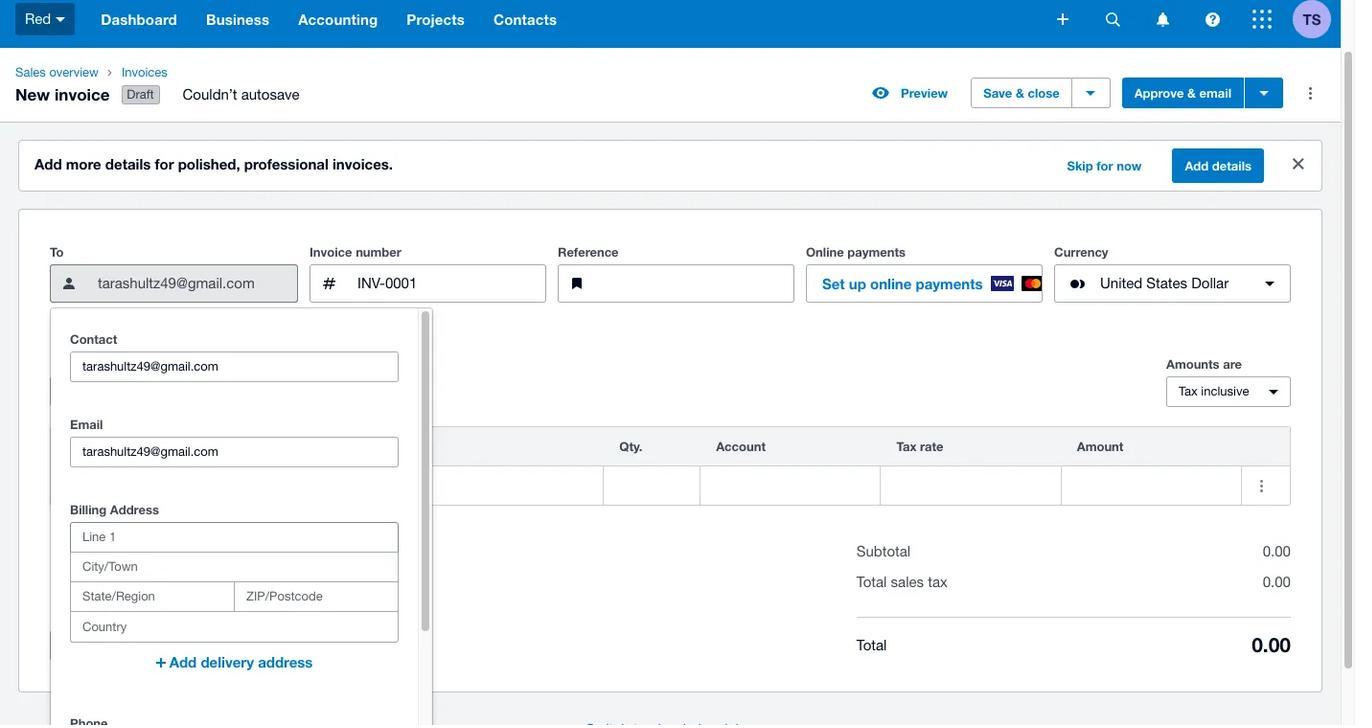 Task type: vqa. For each thing, say whether or not it's contained in the screenshot.
Tax within 'popup button'
yes



Task type: locate. For each thing, give the bounding box(es) containing it.
total for total
[[857, 637, 887, 654]]

sales overview
[[15, 65, 99, 80]]

payments
[[848, 245, 906, 260], [916, 275, 983, 293]]

To text field
[[96, 266, 297, 302]]

svg image
[[1206, 12, 1220, 26], [1058, 13, 1069, 25], [56, 17, 65, 22]]

to
[[50, 245, 64, 260]]

0 vertical spatial 0.00
[[1264, 544, 1292, 560]]

billing address
[[70, 503, 159, 518]]

tax down "amounts"
[[1179, 385, 1198, 399]]

email
[[70, 417, 103, 433]]

add left delivery
[[169, 654, 197, 671]]

red button
[[0, 0, 87, 48]]

for
[[155, 155, 174, 173], [1097, 158, 1114, 174]]

invoice number element
[[310, 265, 547, 303]]

1 horizontal spatial payments
[[916, 275, 983, 293]]

states
[[1147, 275, 1188, 292]]

details left close icon
[[1213, 158, 1252, 174]]

& for email
[[1188, 85, 1197, 101]]

1 & from the left
[[1016, 85, 1025, 101]]

approve & email button
[[1123, 78, 1245, 108]]

total down total sales tax at the bottom of the page
[[857, 637, 887, 654]]

add right now
[[1186, 158, 1209, 174]]

0 vertical spatial total
[[857, 575, 887, 591]]

skip for now
[[1068, 158, 1143, 174]]

2 & from the left
[[1188, 85, 1197, 101]]

ZIP/Postcode field
[[235, 583, 398, 612]]

add inside add details button
[[1186, 158, 1209, 174]]

0 horizontal spatial &
[[1016, 85, 1025, 101]]

& inside save & close button
[[1016, 85, 1025, 101]]

add for add delivery address
[[169, 654, 197, 671]]

1 vertical spatial payments
[[916, 275, 983, 293]]

details inside button
[[1213, 158, 1252, 174]]

0 horizontal spatial tax
[[897, 439, 917, 455]]

dollar
[[1192, 275, 1230, 292]]

add for add more details for polished, professional invoices.
[[35, 155, 62, 173]]

&
[[1016, 85, 1025, 101], [1188, 85, 1197, 101]]

Reference text field
[[604, 266, 794, 302]]

united states dollar button
[[1055, 265, 1292, 303]]

add more details for polished, professional invoices. status
[[19, 141, 1322, 191]]

sales overview link
[[8, 63, 106, 82]]

State/Region field
[[71, 583, 234, 612]]

tax left rate
[[897, 439, 917, 455]]

dashboard link
[[87, 0, 192, 48]]

payments right online
[[916, 275, 983, 293]]

couldn't
[[183, 86, 237, 103]]

for inside button
[[1097, 158, 1114, 174]]

1 horizontal spatial svg image
[[1157, 12, 1169, 26]]

add left more
[[35, 155, 62, 173]]

for left now
[[1097, 158, 1114, 174]]

2 total from the top
[[857, 637, 887, 654]]

2 horizontal spatial svg image
[[1206, 12, 1220, 26]]

details right more
[[105, 155, 151, 173]]

svg image up the email
[[1206, 12, 1220, 26]]

invoices
[[122, 65, 168, 80]]

add inside add delivery address button
[[169, 654, 197, 671]]

reference
[[558, 245, 619, 260]]

new
[[15, 84, 50, 104]]

Contact text field
[[71, 353, 398, 382]]

red
[[25, 10, 51, 27]]

more
[[66, 155, 101, 173]]

details
[[105, 155, 151, 173], [1213, 158, 1252, 174]]

0 horizontal spatial for
[[155, 155, 174, 173]]

united states dollar
[[1101, 275, 1230, 292]]

close
[[1028, 85, 1060, 101]]

for left polished,
[[155, 155, 174, 173]]

total
[[857, 575, 887, 591], [857, 637, 887, 654]]

0 horizontal spatial add
[[35, 155, 62, 173]]

svg image up close
[[1058, 13, 1069, 25]]

polished,
[[178, 155, 240, 173]]

Description text field
[[280, 468, 603, 505]]

billing
[[70, 503, 107, 518]]

add
[[35, 155, 62, 173], [1186, 158, 1209, 174], [169, 654, 197, 671]]

0.00
[[1264, 544, 1292, 560], [1264, 575, 1292, 591], [1252, 634, 1292, 658]]

Billing Address field
[[71, 524, 398, 552]]

0 vertical spatial tax
[[1179, 385, 1198, 399]]

Country field
[[71, 613, 398, 642]]

total down subtotal
[[857, 575, 887, 591]]

0 vertical spatial payments
[[848, 245, 906, 260]]

save & close button
[[972, 78, 1073, 108]]

& right save
[[1016, 85, 1025, 101]]

number
[[356, 245, 402, 260]]

preview button
[[861, 78, 960, 108]]

close image
[[1280, 145, 1319, 183]]

tax rate
[[897, 439, 944, 455]]

1 horizontal spatial tax
[[1179, 385, 1198, 399]]

svg image right red
[[56, 17, 65, 22]]

tax inside invoice line item list 'element'
[[897, 439, 917, 455]]

tax for tax rate
[[897, 439, 917, 455]]

payments up online
[[848, 245, 906, 260]]

tax inside 'tax inclusive' popup button
[[1179, 385, 1198, 399]]

more line item options element
[[1243, 428, 1291, 466]]

1 vertical spatial tax
[[897, 439, 917, 455]]

1 horizontal spatial details
[[1213, 158, 1252, 174]]

attach files button
[[50, 631, 159, 662]]

approve & email
[[1135, 85, 1232, 101]]

1 vertical spatial 0.00
[[1264, 575, 1292, 591]]

1 horizontal spatial for
[[1097, 158, 1114, 174]]

save
[[984, 85, 1013, 101]]

1 vertical spatial total
[[857, 637, 887, 654]]

tax
[[928, 575, 948, 591]]

0.00 for total sales tax
[[1264, 575, 1292, 591]]

contact element
[[50, 265, 298, 303]]

online
[[871, 275, 912, 293]]

1 horizontal spatial svg image
[[1058, 13, 1069, 25]]

overview
[[49, 65, 99, 80]]

save & close
[[984, 85, 1060, 101]]

rate
[[921, 439, 944, 455]]

dashboard
[[101, 11, 177, 28]]

0 horizontal spatial payments
[[848, 245, 906, 260]]

accounting button
[[284, 0, 392, 48]]

& inside approve & email button
[[1188, 85, 1197, 101]]

2 horizontal spatial add
[[1186, 158, 1209, 174]]

1 total from the top
[[857, 575, 887, 591]]

subtotal
[[857, 544, 911, 560]]

svg image
[[1253, 10, 1272, 29], [1106, 12, 1120, 26], [1157, 12, 1169, 26]]

City/Town field
[[71, 553, 398, 582]]

set up online payments button
[[806, 265, 1045, 303]]

draft
[[127, 87, 154, 102]]

new invoice
[[15, 84, 110, 104]]

1 horizontal spatial &
[[1188, 85, 1197, 101]]

& left the email
[[1188, 85, 1197, 101]]

skip for now button
[[1056, 151, 1154, 181]]

1 horizontal spatial add
[[169, 654, 197, 671]]

up
[[849, 275, 867, 293]]

payments inside popup button
[[916, 275, 983, 293]]

0 horizontal spatial svg image
[[56, 17, 65, 22]]



Task type: describe. For each thing, give the bounding box(es) containing it.
projects button
[[392, 0, 479, 48]]

invoice
[[310, 245, 352, 260]]

more invoice options image
[[1292, 74, 1330, 112]]

invoice
[[55, 84, 110, 104]]

Amount field
[[1062, 468, 1242, 505]]

invoices.
[[333, 155, 393, 173]]

svg image inside 'red' popup button
[[56, 17, 65, 22]]

online payments
[[806, 245, 906, 260]]

contacts button
[[479, 0, 572, 48]]

add details
[[1186, 158, 1252, 174]]

online
[[806, 245, 845, 260]]

amounts
[[1167, 357, 1220, 372]]

attach files
[[62, 639, 129, 654]]

sales
[[15, 65, 46, 80]]

qty.
[[620, 439, 643, 455]]

contacts
[[494, 11, 557, 28]]

Email text field
[[71, 438, 398, 467]]

now
[[1117, 158, 1143, 174]]

currency
[[1055, 245, 1109, 260]]

projects
[[407, 11, 465, 28]]

0 horizontal spatial svg image
[[1106, 12, 1120, 26]]

amounts are
[[1167, 357, 1243, 372]]

business button
[[192, 0, 284, 48]]

delivery
[[201, 654, 254, 671]]

accounting
[[298, 11, 378, 28]]

couldn't autosave
[[183, 86, 300, 103]]

account
[[716, 439, 766, 455]]

tax for tax inclusive
[[1179, 385, 1198, 399]]

0 horizontal spatial details
[[105, 155, 151, 173]]

autosave
[[241, 86, 300, 103]]

address
[[110, 503, 159, 518]]

amount
[[1078, 439, 1124, 455]]

tax inclusive button
[[1167, 377, 1292, 408]]

add for add details
[[1186, 158, 1209, 174]]

add more details for polished, professional invoices.
[[35, 155, 393, 173]]

business
[[206, 11, 270, 28]]

professional
[[244, 155, 329, 173]]

address
[[258, 654, 313, 671]]

contact
[[70, 332, 117, 347]]

& for close
[[1016, 85, 1025, 101]]

attach
[[62, 639, 101, 654]]

total for total sales tax
[[857, 575, 887, 591]]

email
[[1200, 85, 1232, 101]]

tax inclusive
[[1179, 385, 1250, 399]]

ts
[[1304, 10, 1322, 27]]

inclusive
[[1202, 385, 1250, 399]]

total sales tax
[[857, 575, 948, 591]]

set up online payments
[[823, 275, 983, 293]]

sales
[[891, 575, 924, 591]]

add delivery address button
[[70, 644, 399, 682]]

Invoice number text field
[[356, 266, 546, 302]]

united
[[1101, 275, 1143, 292]]

files
[[105, 639, 129, 654]]

ts button
[[1294, 0, 1342, 48]]

preview
[[901, 85, 949, 101]]

0.00 for subtotal
[[1264, 544, 1292, 560]]

more line item options image
[[1243, 467, 1281, 505]]

2 horizontal spatial svg image
[[1253, 10, 1272, 29]]

2 vertical spatial 0.00
[[1252, 634, 1292, 658]]

add details button
[[1173, 149, 1265, 183]]

invoice line item list element
[[50, 427, 1292, 506]]

are
[[1224, 357, 1243, 372]]

item
[[115, 439, 142, 455]]

description
[[296, 439, 364, 455]]

invoice number
[[310, 245, 402, 260]]

Quantity field
[[604, 468, 700, 505]]

invoices link
[[114, 63, 315, 82]]

skip
[[1068, 158, 1094, 174]]

add delivery address
[[169, 654, 313, 671]]

approve
[[1135, 85, 1185, 101]]

set
[[823, 275, 845, 293]]



